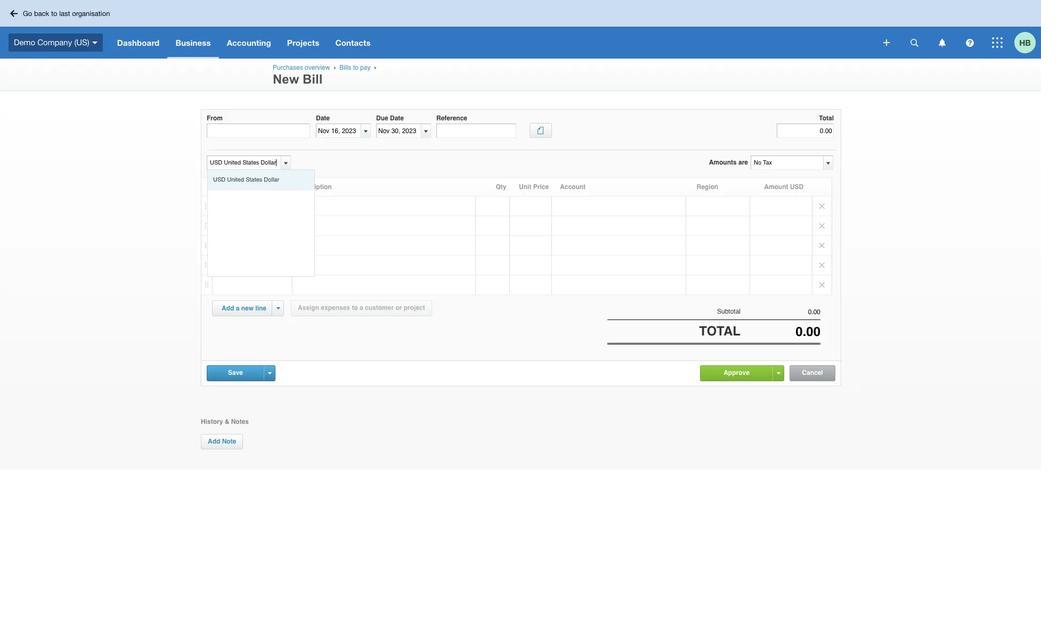 Task type: describe. For each thing, give the bounding box(es) containing it.
1 horizontal spatial a
[[360, 304, 363, 312]]

purchases overview link
[[273, 64, 330, 71]]

bill
[[303, 72, 323, 86]]

approve link
[[701, 366, 773, 380]]

go back to last organisation link
[[6, 5, 116, 22]]

description
[[297, 183, 332, 191]]

company
[[37, 38, 72, 47]]

2 date from the left
[[390, 115, 404, 122]]

accounting
[[227, 38, 271, 47]]

expenses
[[321, 304, 350, 312]]

purchases overview › bills to pay › new bill
[[273, 64, 378, 86]]

svg image inside go back to last organisation link
[[10, 10, 18, 17]]

overview
[[305, 64, 330, 71]]

demo company (us)
[[14, 38, 89, 47]]

account
[[560, 183, 586, 191]]

usd united states dollar
[[213, 176, 279, 183]]

pay
[[360, 64, 371, 71]]

demo company (us) button
[[0, 27, 109, 59]]

are
[[739, 159, 748, 166]]

united
[[227, 176, 244, 183]]

amount usd
[[764, 183, 804, 191]]

save
[[228, 369, 243, 377]]

go back to last organisation
[[23, 9, 110, 17]]

add note link
[[201, 434, 243, 450]]

go
[[23, 9, 32, 17]]

projects button
[[279, 27, 327, 59]]

1 delete line item image from the top
[[813, 216, 832, 236]]

amounts
[[709, 159, 737, 166]]

1 horizontal spatial svg image
[[884, 39, 890, 46]]

3 delete line item image from the top
[[813, 256, 832, 275]]

due date
[[376, 115, 404, 122]]

svg image inside 'demo company (us)' popup button
[[92, 41, 97, 44]]

more add line options... image
[[276, 307, 280, 310]]

hb button
[[1015, 27, 1041, 59]]

add note
[[208, 438, 236, 445]]

notes
[[231, 418, 249, 426]]

total
[[699, 324, 741, 339]]

contacts button
[[327, 27, 379, 59]]

to inside purchases overview › bills to pay › new bill
[[353, 64, 358, 71]]

to for last
[[51, 9, 57, 17]]

cancel
[[802, 369, 823, 377]]

accounting button
[[219, 27, 279, 59]]

new
[[273, 72, 299, 86]]

line
[[255, 305, 266, 312]]

Reference text field
[[436, 124, 516, 138]]

history
[[201, 418, 223, 426]]

item
[[216, 183, 229, 191]]



Task type: locate. For each thing, give the bounding box(es) containing it.
usd left united
[[213, 176, 226, 183]]

to for a
[[352, 304, 358, 312]]

assign expenses to a customer or project link
[[291, 301, 432, 317]]

to left "pay"
[[353, 64, 358, 71]]

svg image
[[910, 39, 918, 47], [939, 39, 946, 47], [966, 39, 974, 47], [92, 41, 97, 44]]

amounts are
[[709, 159, 748, 166]]

dollar
[[264, 176, 279, 183]]

organisation
[[72, 9, 110, 17]]

a left new
[[236, 305, 239, 312]]

more save options... image
[[268, 372, 272, 374]]

contacts
[[335, 38, 371, 47]]

dashboard link
[[109, 27, 168, 59]]

or
[[396, 304, 402, 312]]

2 delete line item image from the top
[[813, 236, 832, 255]]

history & notes
[[201, 418, 249, 426]]

›
[[334, 64, 336, 71], [374, 64, 376, 71]]

1 horizontal spatial add
[[222, 305, 234, 312]]

0 horizontal spatial ›
[[334, 64, 336, 71]]

Due Date text field
[[377, 124, 421, 138]]

date up due date text field
[[390, 115, 404, 122]]

note
[[222, 438, 236, 445]]

0 vertical spatial delete line item image
[[813, 197, 832, 216]]

cancel button
[[790, 366, 835, 381]]

last
[[59, 9, 70, 17]]

add left new
[[222, 305, 234, 312]]

0 horizontal spatial a
[[236, 305, 239, 312]]

0 horizontal spatial svg image
[[10, 10, 18, 17]]

&
[[225, 418, 229, 426]]

region
[[697, 183, 718, 191]]

usd
[[213, 176, 226, 183], [790, 183, 804, 191]]

2 › from the left
[[374, 64, 376, 71]]

new
[[241, 305, 254, 312]]

add a new line
[[222, 305, 266, 312]]

Total text field
[[777, 124, 834, 138]]

add inside 'link'
[[208, 438, 220, 445]]

0 vertical spatial delete line item image
[[813, 216, 832, 236]]

1 › from the left
[[334, 64, 336, 71]]

0 horizontal spatial usd
[[213, 176, 226, 183]]

0 vertical spatial to
[[51, 9, 57, 17]]

business
[[176, 38, 211, 47]]

banner
[[0, 0, 1041, 59]]

› left bills
[[334, 64, 336, 71]]

price
[[533, 183, 549, 191]]

date
[[316, 115, 330, 122], [390, 115, 404, 122]]

projects
[[287, 38, 319, 47]]

to right expenses
[[352, 304, 358, 312]]

2 horizontal spatial svg image
[[992, 37, 1003, 48]]

usd right amount
[[790, 183, 804, 191]]

svg image
[[10, 10, 18, 17], [992, 37, 1003, 48], [884, 39, 890, 46]]

1 horizontal spatial ›
[[374, 64, 376, 71]]

reference
[[436, 115, 467, 122]]

back
[[34, 9, 49, 17]]

unit price
[[519, 183, 549, 191]]

None text field
[[741, 325, 821, 340]]

qty
[[496, 183, 506, 191]]

a left customer
[[360, 304, 363, 312]]

save link
[[207, 366, 264, 380]]

from
[[207, 115, 223, 122]]

assign
[[298, 304, 319, 312]]

1 horizontal spatial usd
[[790, 183, 804, 191]]

1 vertical spatial delete line item image
[[813, 276, 832, 295]]

date up date text box
[[316, 115, 330, 122]]

delete line item image
[[813, 216, 832, 236], [813, 236, 832, 255], [813, 256, 832, 275]]

total
[[819, 115, 834, 122]]

2 delete line item image from the top
[[813, 276, 832, 295]]

approve
[[724, 369, 750, 377]]

None text field
[[207, 124, 310, 138], [207, 156, 279, 169], [751, 156, 823, 169], [741, 309, 821, 316], [207, 124, 310, 138], [207, 156, 279, 169], [751, 156, 823, 169], [741, 309, 821, 316]]

(us)
[[74, 38, 89, 47]]

states
[[246, 176, 262, 183]]

add
[[222, 305, 234, 312], [208, 438, 220, 445]]

1 date from the left
[[316, 115, 330, 122]]

bills
[[340, 64, 351, 71]]

amount
[[764, 183, 788, 191]]

hb
[[1020, 38, 1031, 47]]

add for add a new line
[[222, 305, 234, 312]]

navigation containing dashboard
[[109, 27, 876, 59]]

0 vertical spatial add
[[222, 305, 234, 312]]

0 horizontal spatial add
[[208, 438, 220, 445]]

delete line item image
[[813, 197, 832, 216], [813, 276, 832, 295]]

add left note
[[208, 438, 220, 445]]

unit
[[519, 183, 531, 191]]

1 horizontal spatial date
[[390, 115, 404, 122]]

1 delete line item image from the top
[[813, 197, 832, 216]]

1 vertical spatial add
[[208, 438, 220, 445]]

navigation
[[109, 27, 876, 59]]

› right "pay"
[[374, 64, 376, 71]]

more approve options... image
[[777, 372, 780, 374]]

a
[[360, 304, 363, 312], [236, 305, 239, 312]]

to left 'last' on the left top of page
[[51, 9, 57, 17]]

due
[[376, 115, 388, 122]]

to
[[51, 9, 57, 17], [353, 64, 358, 71], [352, 304, 358, 312]]

assign expenses to a customer or project
[[298, 304, 425, 312]]

dashboard
[[117, 38, 160, 47]]

2 vertical spatial delete line item image
[[813, 256, 832, 275]]

Date text field
[[317, 124, 361, 138]]

1 vertical spatial delete line item image
[[813, 236, 832, 255]]

1 vertical spatial to
[[353, 64, 358, 71]]

business button
[[168, 27, 219, 59]]

add for add note
[[208, 438, 220, 445]]

demo
[[14, 38, 35, 47]]

add a new line link
[[215, 301, 273, 316]]

banner containing hb
[[0, 0, 1041, 59]]

project
[[404, 304, 425, 312]]

2 vertical spatial to
[[352, 304, 358, 312]]

bills to pay link
[[340, 64, 371, 71]]

purchases
[[273, 64, 303, 71]]

subtotal
[[717, 308, 741, 315]]

customer
[[365, 304, 394, 312]]

0 horizontal spatial date
[[316, 115, 330, 122]]



Task type: vqa. For each thing, say whether or not it's contained in the screenshot.
Date
yes



